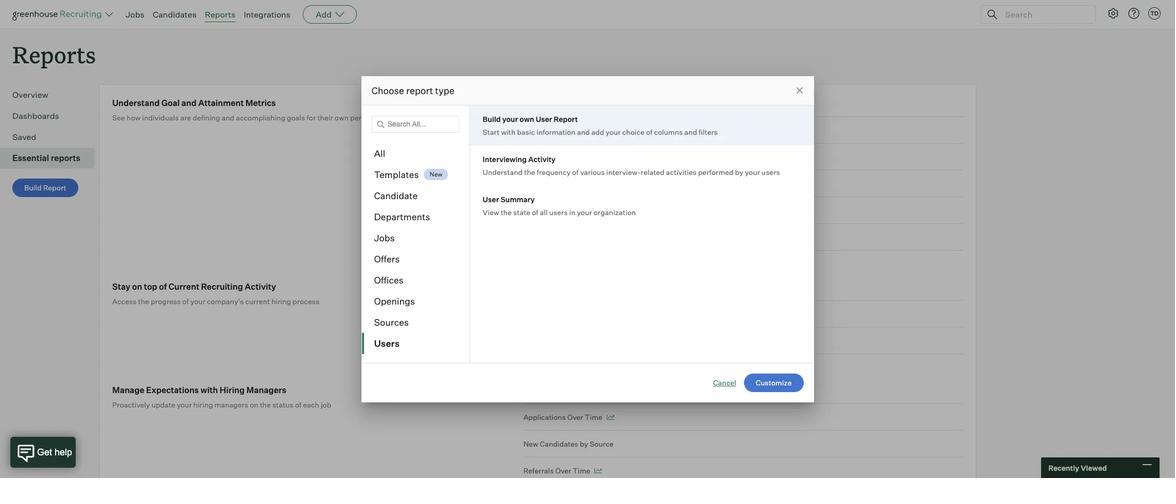 Task type: describe. For each thing, give the bounding box(es) containing it.
td button
[[1149, 7, 1161, 20]]

with inside build your own user report start with basic information and add your choice of columns and filters
[[501, 128, 516, 136]]

own inside build your own user report start with basic information and add your choice of columns and filters
[[520, 115, 535, 123]]

referrals
[[524, 467, 554, 476]]

how
[[127, 113, 141, 122]]

attainment up time to submit scorecards goal attainment
[[589, 126, 627, 135]]

on inside manage expectations with hiring managers proactively update your hiring managers on the status of each job
[[250, 401, 258, 410]]

related
[[641, 168, 665, 176]]

new for new
[[430, 171, 443, 178]]

scorecards
[[577, 153, 616, 161]]

company's
[[207, 297, 244, 306]]

type
[[435, 85, 455, 96]]

organization
[[594, 208, 636, 217]]

users inside interviewing activity understand the frequency of various interview-related activities performed by your users
[[762, 168, 780, 176]]

attainment inside understand goal and attainment metrics see how individuals are defining and accomplishing goals for their own personal and team development
[[198, 98, 244, 108]]

progress
[[151, 297, 181, 306]]

of inside interviewing activity understand the frequency of various interview-related activities performed by your users
[[572, 168, 579, 176]]

essential reports link
[[12, 152, 91, 164]]

time up build your own user report start with basic information and add your choice of columns and filters at top
[[596, 99, 614, 108]]

attainment up related
[[634, 153, 672, 161]]

your inside stay on top of current recruiting activity access the progress of your company's current hiring process
[[190, 297, 205, 306]]

access
[[112, 297, 137, 306]]

time down new candidates by source
[[573, 467, 591, 476]]

performed
[[698, 168, 734, 176]]

build your own user report start with basic information and add your choice of columns and filters
[[483, 115, 718, 136]]

openings
[[374, 295, 415, 307]]

reports
[[51, 153, 80, 163]]

essential
[[12, 153, 49, 163]]

recently
[[1049, 464, 1080, 473]]

various
[[580, 168, 605, 176]]

manage expectations with hiring managers proactively update your hiring managers on the status of each job
[[112, 385, 331, 410]]

by inside "link"
[[580, 440, 588, 449]]

departments
[[374, 211, 430, 222]]

over for referrals over time
[[556, 467, 572, 476]]

candidates link
[[153, 9, 197, 20]]

goal down related
[[653, 206, 668, 215]]

time to schedule available candidate goal attainment
[[524, 206, 708, 215]]

filters
[[699, 128, 718, 136]]

choose report type dialog
[[361, 76, 814, 403]]

in inside user summary view the state of all users in your organization
[[570, 208, 576, 217]]

understand goal and attainment metrics see how individuals are defining and accomplishing goals for their own personal and team development
[[112, 98, 458, 122]]

activities
[[666, 168, 697, 176]]

0 horizontal spatial in
[[543, 126, 549, 135]]

for
[[307, 113, 316, 122]]

cancel
[[714, 378, 737, 387]]

recruiting
[[201, 282, 243, 292]]

your inside interviewing activity understand the frequency of various interview-related activities performed by your users
[[745, 168, 760, 176]]

summary
[[501, 195, 535, 204]]

dashboards link
[[12, 110, 91, 122]]

and left the team
[[381, 113, 394, 122]]

applications
[[524, 413, 566, 422]]

of down the "current"
[[182, 297, 189, 306]]

goals
[[558, 99, 577, 108]]

time in stage goal attainment
[[524, 126, 627, 135]]

current
[[169, 282, 199, 292]]

configure image
[[1108, 7, 1120, 20]]

integrations
[[244, 9, 291, 20]]

td button
[[1147, 5, 1163, 22]]

report
[[406, 85, 433, 96]]

report inside build your own user report start with basic information and add your choice of columns and filters
[[554, 115, 578, 123]]

your right add
[[606, 128, 621, 136]]

choose report type
[[372, 85, 455, 96]]

hiring inside stay on top of current recruiting activity access the progress of your company's current hiring process
[[272, 297, 291, 306]]

build report button
[[12, 179, 78, 197]]

user summary view the state of all users in your organization
[[483, 195, 636, 217]]

build for build report
[[24, 184, 42, 192]]

of inside manage expectations with hiring managers proactively update your hiring managers on the status of each job
[[295, 401, 302, 410]]

Search text field
[[1003, 7, 1087, 22]]

team
[[396, 113, 413, 122]]

customize button
[[744, 374, 804, 392]]

over for applications over time
[[568, 413, 584, 422]]

choice
[[623, 128, 645, 136]]

source
[[590, 440, 614, 449]]

overview link
[[12, 89, 91, 101]]

referrals over time
[[524, 467, 591, 476]]

metrics
[[246, 98, 276, 108]]

reports link
[[205, 9, 236, 20]]

interview-
[[607, 168, 641, 176]]

new for new candidates by source
[[524, 440, 539, 449]]

goal inside understand goal and attainment metrics see how individuals are defining and accomplishing goals for their own personal and team development
[[161, 98, 180, 108]]

sources
[[374, 317, 409, 328]]

attainment down activities
[[670, 206, 708, 215]]

individuals
[[142, 113, 179, 122]]

offices
[[374, 274, 404, 286]]

essential reports
[[12, 153, 80, 163]]

new candidates by source
[[524, 440, 614, 449]]

time to submit scorecards goal attainment link
[[524, 144, 963, 171]]

to for submit
[[543, 153, 550, 161]]

status
[[273, 401, 294, 410]]

of right top
[[159, 282, 167, 292]]

jobs link
[[126, 9, 145, 20]]

candidates inside "link"
[[540, 440, 579, 449]]

of inside build your own user report start with basic information and add your choice of columns and filters
[[646, 128, 653, 136]]

customize
[[756, 378, 792, 387]]

update
[[152, 401, 175, 410]]

offers
[[374, 253, 400, 265]]

each
[[303, 401, 319, 410]]

schedule
[[551, 206, 583, 215]]

time to submit scorecards goal attainment
[[524, 153, 672, 161]]

user inside user summary view the state of all users in your organization
[[483, 195, 499, 204]]

columns
[[654, 128, 683, 136]]

goals
[[287, 113, 305, 122]]

your inside manage expectations with hiring managers proactively update your hiring managers on the status of each job
[[177, 401, 192, 410]]

interviewing activity understand the frequency of various interview-related activities performed by your users
[[483, 155, 780, 176]]

0 vertical spatial over
[[579, 99, 595, 108]]

and left filters
[[685, 128, 697, 136]]

0 horizontal spatial jobs
[[126, 9, 145, 20]]

stay on top of current recruiting activity access the progress of your company's current hiring process
[[112, 282, 320, 306]]

start
[[483, 128, 500, 136]]



Task type: locate. For each thing, give the bounding box(es) containing it.
dashboards
[[12, 111, 59, 121]]

basic
[[517, 128, 535, 136]]

build up start on the top left of page
[[483, 115, 501, 123]]

activity inside stay on top of current recruiting activity access the progress of your company's current hiring process
[[245, 282, 276, 292]]

saved
[[12, 132, 36, 142]]

time to schedule available candidate goal attainment link
[[524, 197, 963, 224]]

on left top
[[132, 282, 142, 292]]

goal up individuals
[[161, 98, 180, 108]]

users up time to schedule available candidate goal attainment link
[[762, 168, 780, 176]]

integrations link
[[244, 9, 291, 20]]

with inside manage expectations with hiring managers proactively update your hiring managers on the status of each job
[[201, 385, 218, 396]]

greenhouse recruiting image
[[12, 8, 105, 21]]

the inside manage expectations with hiring managers proactively update your hiring managers on the status of each job
[[260, 401, 271, 410]]

0 vertical spatial on
[[132, 282, 142, 292]]

your down "expectations"
[[177, 401, 192, 410]]

1 to from the top
[[543, 153, 550, 161]]

1 horizontal spatial users
[[762, 168, 780, 176]]

1 vertical spatial report
[[43, 184, 66, 192]]

build inside the build report button
[[24, 184, 42, 192]]

icon chart image up build your own user report start with basic information and add your choice of columns and filters at top
[[618, 101, 626, 106]]

view
[[483, 208, 499, 217]]

1 horizontal spatial candidate
[[617, 206, 651, 215]]

in left available
[[570, 208, 576, 217]]

0 vertical spatial reports
[[205, 9, 236, 20]]

the inside stay on top of current recruiting activity access the progress of your company's current hiring process
[[138, 297, 149, 306]]

0 vertical spatial users
[[762, 168, 780, 176]]

report down essential reports link
[[43, 184, 66, 192]]

0 vertical spatial understand
[[112, 98, 160, 108]]

hiring
[[272, 297, 291, 306], [193, 401, 213, 410]]

by inside interviewing activity understand the frequency of various interview-related activities performed by your users
[[735, 168, 744, 176]]

icon chart image for applications over time
[[607, 415, 614, 420]]

0 vertical spatial build
[[483, 115, 501, 123]]

with right start on the top left of page
[[501, 128, 516, 136]]

0 horizontal spatial on
[[132, 282, 142, 292]]

jobs
[[126, 9, 145, 20], [374, 232, 395, 243]]

your down the "current"
[[190, 297, 205, 306]]

1 vertical spatial candidates
[[540, 440, 579, 449]]

process
[[293, 297, 320, 306]]

your up basic
[[503, 115, 518, 123]]

attainment up defining
[[198, 98, 244, 108]]

attainment
[[198, 98, 244, 108], [589, 126, 627, 135], [634, 153, 672, 161], [670, 206, 708, 215]]

personal
[[350, 113, 380, 122]]

1 horizontal spatial own
[[520, 115, 535, 123]]

0 horizontal spatial own
[[335, 113, 349, 122]]

1 horizontal spatial hiring
[[272, 297, 291, 306]]

1 horizontal spatial build
[[483, 115, 501, 123]]

and up are
[[182, 98, 197, 108]]

expectations
[[146, 385, 199, 396]]

1 vertical spatial on
[[250, 401, 258, 410]]

0 vertical spatial with
[[501, 128, 516, 136]]

own inside understand goal and attainment metrics see how individuals are defining and accomplishing goals for their own personal and team development
[[335, 113, 349, 122]]

reports down 'greenhouse recruiting' image
[[12, 39, 96, 70]]

of left all
[[532, 208, 539, 217]]

1 vertical spatial new
[[524, 440, 539, 449]]

1 horizontal spatial in
[[570, 208, 576, 217]]

1 horizontal spatial by
[[735, 168, 744, 176]]

candidates
[[153, 9, 197, 20], [540, 440, 579, 449]]

saved link
[[12, 131, 91, 143]]

manage
[[112, 385, 144, 396]]

1 vertical spatial build
[[24, 184, 42, 192]]

add
[[316, 9, 332, 20]]

goal left add
[[572, 126, 587, 135]]

0 horizontal spatial build
[[24, 184, 42, 192]]

time down basic
[[524, 153, 541, 161]]

the down the managers
[[260, 401, 271, 410]]

understand inside interviewing activity understand the frequency of various interview-related activities performed by your users
[[483, 168, 523, 176]]

goal up interview-
[[617, 153, 633, 161]]

report inside button
[[43, 184, 66, 192]]

report
[[554, 115, 578, 123], [43, 184, 66, 192]]

icon chart image for time in stage goal attainment
[[631, 128, 639, 133]]

build for build your own user report start with basic information and add your choice of columns and filters
[[483, 115, 501, 123]]

1 vertical spatial users
[[549, 208, 568, 217]]

new up referrals
[[524, 440, 539, 449]]

1 vertical spatial understand
[[483, 168, 523, 176]]

the inside user summary view the state of all users in your organization
[[501, 208, 512, 217]]

1 horizontal spatial understand
[[483, 168, 523, 176]]

overview
[[12, 90, 48, 100]]

goal
[[161, 98, 180, 108], [572, 126, 587, 135], [617, 153, 633, 161], [653, 206, 668, 215]]

0 horizontal spatial user
[[483, 195, 499, 204]]

user
[[536, 115, 552, 123], [483, 195, 499, 204]]

0 horizontal spatial candidates
[[153, 9, 197, 20]]

job
[[321, 401, 331, 410]]

top
[[144, 282, 157, 292]]

the down top
[[138, 297, 149, 306]]

over up new candidates by source
[[568, 413, 584, 422]]

of
[[646, 128, 653, 136], [572, 168, 579, 176], [532, 208, 539, 217], [159, 282, 167, 292], [182, 297, 189, 306], [295, 401, 302, 410]]

1 vertical spatial activity
[[245, 282, 276, 292]]

jobs inside choose report type dialog
[[374, 232, 395, 243]]

their
[[318, 113, 333, 122]]

0 vertical spatial activity
[[528, 155, 556, 164]]

the right view
[[501, 208, 512, 217]]

2 to from the top
[[543, 206, 550, 215]]

reports right candidates link
[[205, 9, 236, 20]]

and right defining
[[222, 113, 235, 122]]

the
[[524, 168, 535, 176], [501, 208, 512, 217], [138, 297, 149, 306], [260, 401, 271, 410]]

1 vertical spatial by
[[580, 440, 588, 449]]

of right choice
[[646, 128, 653, 136]]

new candidates by source link
[[524, 431, 963, 458]]

your left organization
[[577, 208, 592, 217]]

0 vertical spatial jobs
[[126, 9, 145, 20]]

candidate right available
[[617, 206, 651, 215]]

icon chart image down 'source'
[[595, 469, 602, 474]]

new inside new candidates by source "link"
[[524, 440, 539, 449]]

0 vertical spatial user
[[536, 115, 552, 123]]

add
[[592, 128, 604, 136]]

candidates up referrals over time
[[540, 440, 579, 449]]

are
[[180, 113, 191, 122]]

activity up current
[[245, 282, 276, 292]]

to left "schedule" at left top
[[543, 206, 550, 215]]

reports
[[205, 9, 236, 20], [12, 39, 96, 70]]

1 vertical spatial hiring
[[193, 401, 213, 410]]

1 horizontal spatial user
[[536, 115, 552, 123]]

on down the managers
[[250, 401, 258, 410]]

0 horizontal spatial understand
[[112, 98, 160, 108]]

Search All... text field
[[372, 116, 460, 133]]

understand inside understand goal and attainment metrics see how individuals are defining and accomplishing goals for their own personal and team development
[[112, 98, 160, 108]]

1 vertical spatial with
[[201, 385, 218, 396]]

by right performed
[[735, 168, 744, 176]]

0 horizontal spatial users
[[549, 208, 568, 217]]

2 vertical spatial over
[[556, 467, 572, 476]]

of left each
[[295, 401, 302, 410]]

over right referrals
[[556, 467, 572, 476]]

applications over time
[[524, 413, 603, 422]]

hiring
[[220, 385, 245, 396]]

1 vertical spatial to
[[543, 206, 550, 215]]

icon chart image
[[618, 101, 626, 106], [631, 128, 639, 133], [607, 415, 614, 420], [595, 469, 602, 474]]

user inside build your own user report start with basic information and add your choice of columns and filters
[[536, 115, 552, 123]]

stay
[[112, 282, 130, 292]]

user up view
[[483, 195, 499, 204]]

time up 'source'
[[585, 413, 603, 422]]

frequency
[[537, 168, 571, 176]]

icon chart image up 'source'
[[607, 415, 614, 420]]

hiring right current
[[272, 297, 291, 306]]

0 vertical spatial to
[[543, 153, 550, 161]]

add button
[[303, 5, 357, 24]]

cancel link
[[714, 378, 737, 388]]

0 horizontal spatial hiring
[[193, 401, 213, 410]]

1 vertical spatial candidate
[[617, 206, 651, 215]]

candidate down templates
[[374, 190, 418, 201]]

users right all
[[549, 208, 568, 217]]

over right goals
[[579, 99, 595, 108]]

activity inside interviewing activity understand the frequency of various interview-related activities performed by your users
[[528, 155, 556, 164]]

viewed
[[1081, 464, 1107, 473]]

0 vertical spatial candidate
[[374, 190, 418, 201]]

and left add
[[577, 128, 590, 136]]

recently viewed
[[1049, 464, 1107, 473]]

1 horizontal spatial jobs
[[374, 232, 395, 243]]

1 vertical spatial user
[[483, 195, 499, 204]]

0 vertical spatial report
[[554, 115, 578, 123]]

build down essential
[[24, 184, 42, 192]]

by left 'source'
[[580, 440, 588, 449]]

of left various
[[572, 168, 579, 176]]

users
[[374, 338, 400, 349]]

new inside choose report type dialog
[[430, 171, 443, 178]]

1 horizontal spatial activity
[[528, 155, 556, 164]]

over
[[579, 99, 595, 108], [568, 413, 584, 422], [556, 467, 572, 476]]

understand down interviewing
[[483, 168, 523, 176]]

users
[[762, 168, 780, 176], [549, 208, 568, 217]]

state
[[514, 208, 531, 217]]

in left stage
[[543, 126, 549, 135]]

time down individual
[[524, 126, 541, 135]]

0 horizontal spatial new
[[430, 171, 443, 178]]

build inside build your own user report start with basic information and add your choice of columns and filters
[[483, 115, 501, 123]]

1 horizontal spatial new
[[524, 440, 539, 449]]

0 vertical spatial hiring
[[272, 297, 291, 306]]

submit
[[551, 153, 576, 161]]

users inside user summary view the state of all users in your organization
[[549, 208, 568, 217]]

0 vertical spatial by
[[735, 168, 744, 176]]

see
[[112, 113, 125, 122]]

all
[[374, 148, 385, 159]]

icon chart image for individual goals over time
[[618, 101, 626, 106]]

hiring inside manage expectations with hiring managers proactively update your hiring managers on the status of each job
[[193, 401, 213, 410]]

icon chart image for referrals over time
[[595, 469, 602, 474]]

build
[[483, 115, 501, 123], [24, 184, 42, 192]]

hiring left managers
[[193, 401, 213, 410]]

available
[[584, 206, 615, 215]]

understand up the how at the left
[[112, 98, 160, 108]]

accomplishing
[[236, 113, 285, 122]]

icon chart image left columns
[[631, 128, 639, 133]]

on
[[132, 282, 142, 292], [250, 401, 258, 410]]

own
[[335, 113, 349, 122], [520, 115, 535, 123]]

templates
[[374, 169, 419, 180]]

candidate inside choose report type dialog
[[374, 190, 418, 201]]

0 horizontal spatial with
[[201, 385, 218, 396]]

0 horizontal spatial reports
[[12, 39, 96, 70]]

1 horizontal spatial with
[[501, 128, 516, 136]]

the left frequency
[[524, 168, 535, 176]]

to for schedule
[[543, 206, 550, 215]]

0 horizontal spatial activity
[[245, 282, 276, 292]]

current
[[245, 297, 270, 306]]

stage
[[550, 126, 570, 135]]

your inside user summary view the state of all users in your organization
[[577, 208, 592, 217]]

activity up frequency
[[528, 155, 556, 164]]

user down individual
[[536, 115, 552, 123]]

report up stage
[[554, 115, 578, 123]]

0 vertical spatial candidates
[[153, 9, 197, 20]]

information
[[537, 128, 576, 136]]

individual goals over time
[[524, 99, 614, 108]]

managers
[[215, 401, 248, 410]]

0 horizontal spatial by
[[580, 440, 588, 449]]

1 vertical spatial jobs
[[374, 232, 395, 243]]

managers
[[247, 385, 287, 396]]

0 horizontal spatial report
[[43, 184, 66, 192]]

your right performed
[[745, 168, 760, 176]]

1 horizontal spatial report
[[554, 115, 578, 123]]

to up frequency
[[543, 153, 550, 161]]

own up basic
[[520, 115, 535, 123]]

0 horizontal spatial candidate
[[374, 190, 418, 201]]

1 horizontal spatial candidates
[[540, 440, 579, 449]]

time down summary
[[524, 206, 541, 215]]

on inside stay on top of current recruiting activity access the progress of your company's current hiring process
[[132, 282, 142, 292]]

the inside interviewing activity understand the frequency of various interview-related activities performed by your users
[[524, 168, 535, 176]]

0 vertical spatial new
[[430, 171, 443, 178]]

with left the hiring
[[201, 385, 218, 396]]

1 horizontal spatial on
[[250, 401, 258, 410]]

proactively
[[112, 401, 150, 410]]

defining
[[193, 113, 220, 122]]

your
[[503, 115, 518, 123], [606, 128, 621, 136], [745, 168, 760, 176], [577, 208, 592, 217], [190, 297, 205, 306], [177, 401, 192, 410]]

jobs left candidates link
[[126, 9, 145, 20]]

of inside user summary view the state of all users in your organization
[[532, 208, 539, 217]]

1 vertical spatial over
[[568, 413, 584, 422]]

1 horizontal spatial reports
[[205, 9, 236, 20]]

new right templates
[[430, 171, 443, 178]]

individual
[[524, 99, 557, 108]]

0 vertical spatial in
[[543, 126, 549, 135]]

1 vertical spatial reports
[[12, 39, 96, 70]]

jobs up offers
[[374, 232, 395, 243]]

understand
[[112, 98, 160, 108], [483, 168, 523, 176]]

candidates right jobs link in the top left of the page
[[153, 9, 197, 20]]

development
[[414, 113, 458, 122]]

own right their
[[335, 113, 349, 122]]

by
[[735, 168, 744, 176], [580, 440, 588, 449]]

1 vertical spatial in
[[570, 208, 576, 217]]

td
[[1151, 10, 1159, 17]]

choose
[[372, 85, 404, 96]]



Task type: vqa. For each thing, say whether or not it's contained in the screenshot.
on
yes



